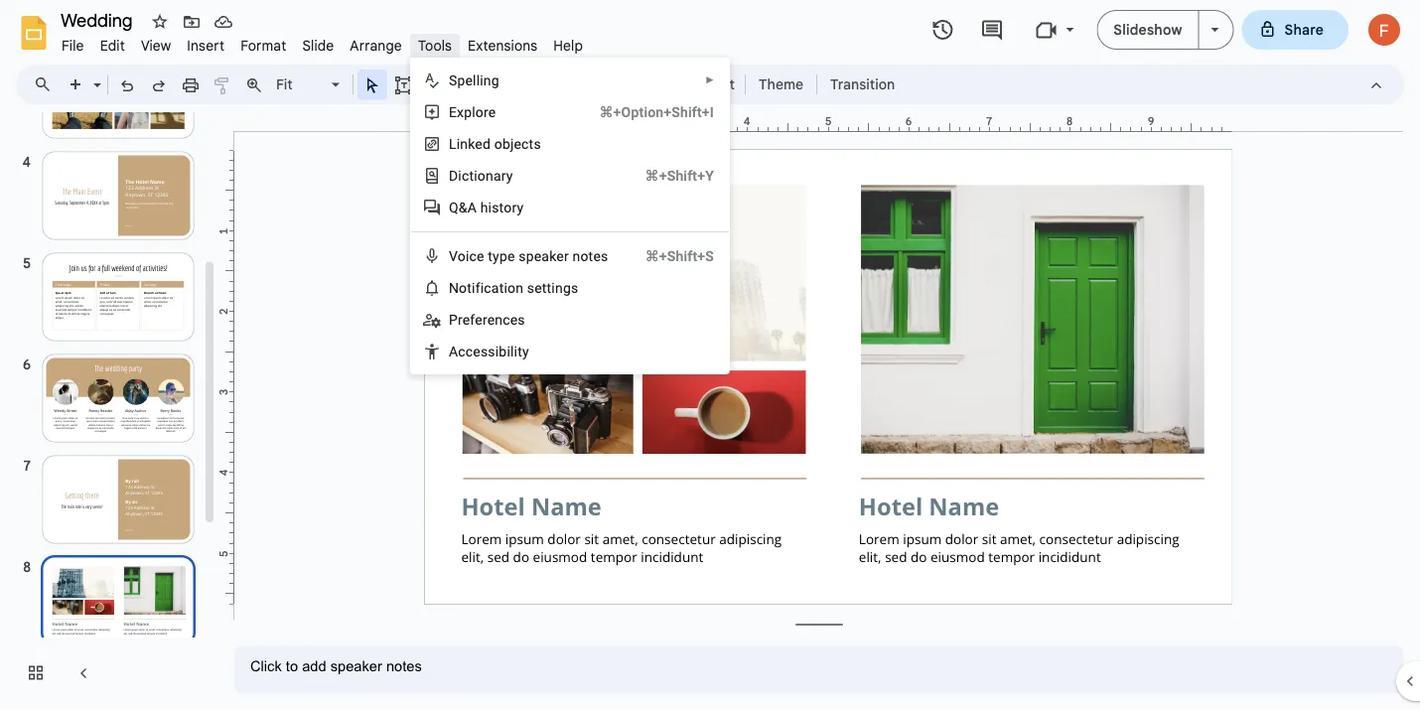Task type: describe. For each thing, give the bounding box(es) containing it.
share button
[[1242, 10, 1349, 50]]

pelling
[[457, 72, 499, 88]]

transition
[[830, 75, 895, 93]]

Rename text field
[[54, 8, 144, 32]]

view
[[141, 37, 171, 54]]

n o tification settings
[[449, 280, 578, 296]]

presentation options image
[[1211, 28, 1219, 32]]

l
[[449, 136, 456, 152]]

help
[[553, 37, 583, 54]]

slide
[[302, 37, 334, 54]]

Zoom field
[[270, 71, 349, 100]]

tification
[[467, 280, 524, 296]]

explore r element
[[449, 104, 502, 120]]

q&a history q element
[[449, 199, 530, 216]]

edit menu item
[[92, 34, 133, 57]]

Star checkbox
[[146, 8, 174, 36]]

r
[[484, 104, 488, 120]]

p references
[[449, 311, 525, 328]]

speaker
[[519, 248, 569, 264]]

spelling s element
[[449, 72, 505, 88]]

⌘+option+shift+i element
[[575, 102, 714, 122]]

format
[[240, 37, 286, 54]]

l inked objects
[[449, 136, 541, 152]]

file
[[62, 37, 84, 54]]

new slide with layout image
[[88, 72, 101, 78]]

q &a history
[[449, 199, 524, 216]]

e
[[488, 104, 496, 120]]

edit
[[100, 37, 125, 54]]

p
[[449, 311, 458, 328]]

o
[[459, 280, 467, 296]]

help menu item
[[545, 34, 591, 57]]

tools menu item
[[410, 34, 460, 57]]

Menus field
[[25, 71, 69, 98]]

arrange
[[350, 37, 402, 54]]

layout
[[690, 75, 735, 93]]

accessibility c element
[[449, 343, 535, 360]]

q
[[449, 199, 459, 216]]

Zoom text field
[[273, 71, 329, 98]]

explo r e
[[449, 104, 496, 120]]

⌘+shift+s element
[[621, 246, 714, 266]]

theme button
[[750, 70, 812, 99]]

slideshow
[[1114, 21, 1182, 38]]

⌘+shift+y
[[645, 167, 714, 184]]

voice type speaker notes v element
[[449, 248, 614, 264]]

tools
[[418, 37, 452, 54]]

insert menu item
[[179, 34, 233, 57]]



Task type: vqa. For each thing, say whether or not it's contained in the screenshot.
Theme Color dark gray 3 image
no



Task type: locate. For each thing, give the bounding box(es) containing it.
d ictionary
[[449, 167, 513, 184]]

arrange menu item
[[342, 34, 410, 57]]

a c cessibility
[[449, 343, 529, 360]]

application
[[0, 0, 1420, 709]]

menu bar banner
[[0, 0, 1420, 709]]

⌘+shift+y element
[[621, 166, 714, 186]]

file menu item
[[54, 34, 92, 57]]

layout button
[[684, 70, 741, 99]]

navigation
[[0, 41, 218, 709]]

references
[[458, 311, 525, 328]]

menu containing s
[[410, 58, 730, 709]]

s pelling
[[449, 72, 499, 88]]

view menu item
[[133, 34, 179, 57]]

v
[[449, 248, 458, 264]]

type
[[488, 248, 515, 264]]

menu bar
[[54, 26, 591, 59]]

menu
[[410, 58, 730, 709]]

notes
[[573, 248, 608, 264]]

cessibility
[[466, 343, 529, 360]]

ictionary
[[458, 167, 513, 184]]

notification settings o element
[[449, 280, 584, 296]]

s
[[449, 72, 457, 88]]

menu bar containing file
[[54, 26, 591, 59]]

preferences p element
[[449, 311, 531, 328]]

theme
[[759, 75, 804, 93]]

application containing slideshow
[[0, 0, 1420, 709]]

objects
[[494, 136, 541, 152]]

extensions menu item
[[460, 34, 545, 57]]

inked
[[456, 136, 491, 152]]

a
[[449, 343, 458, 360]]

&a
[[459, 199, 477, 216]]

►
[[705, 74, 715, 86]]

slideshow button
[[1097, 10, 1199, 50]]

d
[[449, 167, 458, 184]]

slide menu item
[[294, 34, 342, 57]]

menu bar inside menu bar banner
[[54, 26, 591, 59]]

main toolbar
[[59, 70, 905, 100]]

c
[[458, 343, 466, 360]]

settings
[[527, 280, 578, 296]]

v oice type speaker notes
[[449, 248, 608, 264]]

oice
[[458, 248, 484, 264]]

⌘+option+shift+i
[[599, 104, 714, 120]]

linked objects l element
[[449, 136, 547, 152]]

extensions
[[468, 37, 538, 54]]

share
[[1285, 21, 1324, 38]]

format menu item
[[233, 34, 294, 57]]

transition button
[[821, 70, 904, 99]]

⌘+shift+s
[[645, 248, 714, 264]]

history
[[480, 199, 524, 216]]

explo
[[449, 104, 484, 120]]

insert
[[187, 37, 225, 54]]

dictionary d element
[[449, 167, 519, 184]]

n
[[449, 280, 459, 296]]



